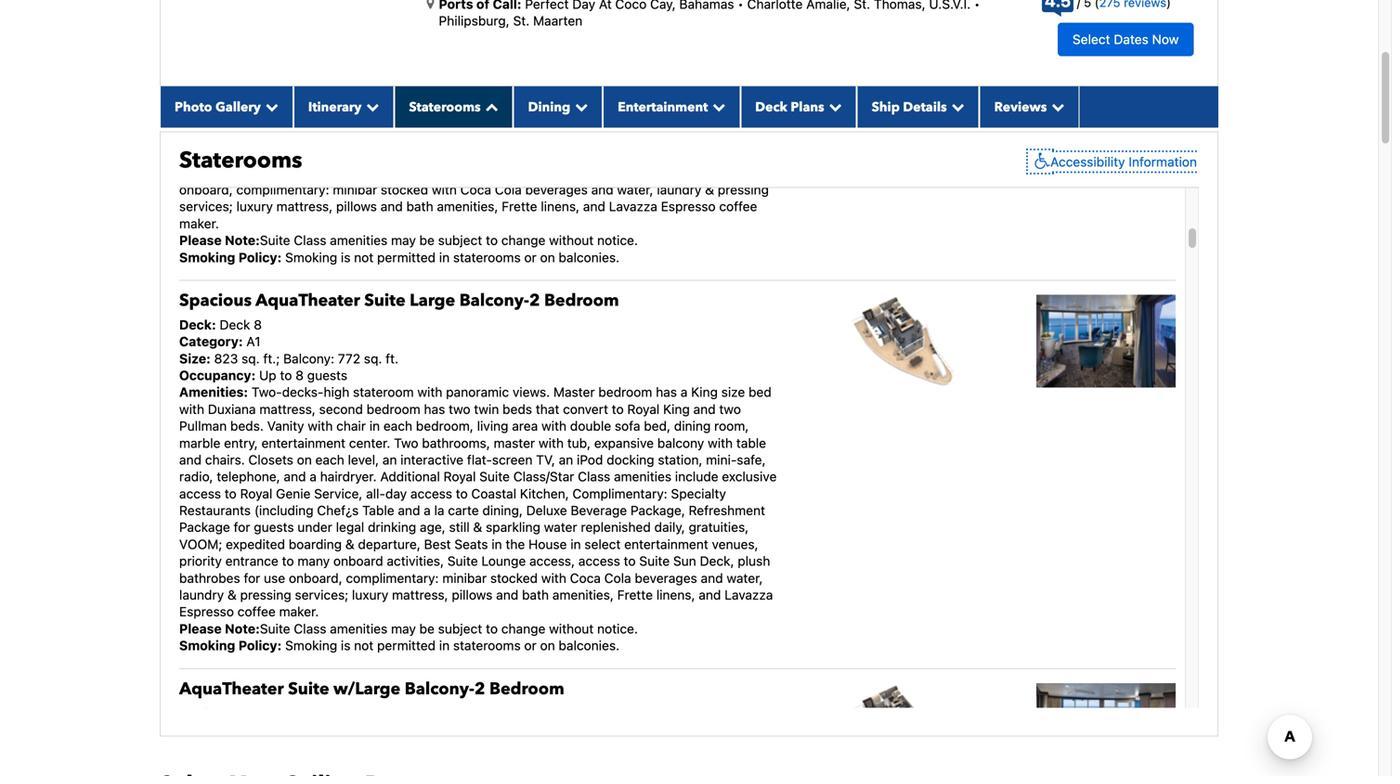 Task type: vqa. For each thing, say whether or not it's contained in the screenshot.
Cabin Image for Deck 8 deck on Wonder of the Seas
yes



Task type: describe. For each thing, give the bounding box(es) containing it.
carte
[[448, 503, 479, 518]]

policy: inside please note: suite class amenities may be subject to change without notice. smoking policy: smoking is not permitted in staterooms or on balconies.
[[239, 250, 282, 265]]

screen
[[492, 452, 533, 468]]

beds
[[503, 402, 532, 417]]

2 vertical spatial class
[[294, 621, 326, 637]]

and down day
[[398, 503, 420, 518]]

reviews
[[995, 98, 1047, 116]]

0 horizontal spatial king
[[663, 402, 690, 417]]

aquatheater suite w/large balcony-2 bedroom deck:
[[179, 678, 565, 721]]

dining button
[[513, 86, 603, 128]]

beds.
[[230, 419, 264, 434]]

select
[[1073, 31, 1111, 47]]

ft.;
[[263, 351, 280, 366]]

water
[[544, 520, 577, 535]]

itinerary
[[308, 98, 362, 116]]

onboard
[[333, 554, 383, 569]]

change inside please note: suite class amenities may be subject to change without notice. smoking policy: smoking is not permitted in staterooms or on balconies.
[[501, 233, 546, 248]]

access,
[[530, 554, 575, 569]]

now
[[1152, 31, 1179, 47]]

permitted inside please note: suite class amenities may be subject to change without notice. smoking policy: smoking is not permitted in staterooms or on balconies.
[[377, 250, 436, 265]]

class inside please note: suite class amenities may be subject to change without notice. smoking policy: smoking is not permitted in staterooms or on balconies.
[[294, 233, 326, 248]]

ship details
[[872, 98, 947, 116]]

decks-
[[282, 385, 324, 400]]

with up pullman
[[179, 402, 204, 417]]

be inside two-decks-high stateroom with panoramic views. master bedroom has a king size bed with duxiana mattress, second bedroom has two twin beds that convert to royal king and two pullman beds. vanity with chair in each bedroom, living area with double sofa bed, dining room, marble entry, entertainment center. two bathrooms, master with tub, expansive balcony with table and chairs. closets on each level, an interactive flat-screen tv, an ipod docking station, mini-safe, radio, telephone, and a hairdryer. additional royal suite class/star class amenities include exclusive access to royal genie service, all-day access to coastal kitchen, complimentary: specialty restaurants (including chef¿s table and a la carte dining, deluxe beverage package, refreshment package for guests under legal drinking age, still & sparkling water replenished daily, gratuities, voom; expedited boarding & departure, best seats in the house in select entertainment venues, priority entrance to many onboard activities, suite lounge access, access to suite sun deck, plush bathrobes for use onboard, complimentary: minibar stocked with coca cola beverages and water, laundry & pressing services; luxury mattress, pillows and bath amenities, frette linens, and lavazza espresso coffee maker. please note: suite class amenities may be subject to change without notice. smoking policy: smoking is not permitted in staterooms or on balconies.
[[420, 621, 435, 637]]

accessibility information
[[1051, 154, 1197, 169]]

sofa
[[615, 419, 640, 434]]

1 horizontal spatial mattress,
[[392, 588, 448, 603]]

1 horizontal spatial access
[[411, 486, 452, 501]]

2 horizontal spatial a
[[681, 385, 688, 400]]

level,
[[348, 452, 379, 468]]

2 an from the left
[[559, 452, 573, 468]]

genie
[[276, 486, 311, 501]]

guests inside two-decks-high stateroom with panoramic views. master bedroom has a king size bed with duxiana mattress, second bedroom has two twin beds that convert to royal king and two pullman beds. vanity with chair in each bedroom, living area with double sofa bed, dining room, marble entry, entertainment center. two bathrooms, master with tub, expansive balcony with table and chairs. closets on each level, an interactive flat-screen tv, an ipod docking station, mini-safe, radio, telephone, and a hairdryer. additional royal suite class/star class amenities include exclusive access to royal genie service, all-day access to coastal kitchen, complimentary: specialty restaurants (including chef¿s table and a la carte dining, deluxe beverage package, refreshment package for guests under legal drinking age, still & sparkling water replenished daily, gratuities, voom; expedited boarding & departure, best seats in the house in select entertainment venues, priority entrance to many onboard activities, suite lounge access, access to suite sun deck, plush bathrobes for use onboard, complimentary: minibar stocked with coca cola beverages and water, laundry & pressing services; luxury mattress, pillows and bath amenities, frette linens, and lavazza espresso coffee maker. please note: suite class amenities may be subject to change without notice. smoking policy: smoking is not permitted in staterooms or on balconies.
[[254, 520, 294, 535]]

2 vertical spatial amenities
[[330, 621, 388, 637]]

balconies. inside please note: suite class amenities may be subject to change without notice. smoking policy: smoking is not permitted in staterooms or on balconies.
[[559, 250, 620, 265]]

dining
[[528, 98, 571, 116]]

replenished
[[581, 520, 651, 535]]

center.
[[349, 435, 391, 451]]

minibar
[[442, 571, 487, 586]]

permitted inside two-decks-high stateroom with panoramic views. master bedroom has a king size bed with duxiana mattress, second bedroom has two twin beds that convert to royal king and two pullman beds. vanity with chair in each bedroom, living area with double sofa bed, dining room, marble entry, entertainment center. two bathrooms, master with tub, expansive balcony with table and chairs. closets on each level, an interactive flat-screen tv, an ipod docking station, mini-safe, radio, telephone, and a hairdryer. additional royal suite class/star class amenities include exclusive access to royal genie service, all-day access to coastal kitchen, complimentary: specialty restaurants (including chef¿s table and a la carte dining, deluxe beverage package, refreshment package for guests under legal drinking age, still & sparkling water replenished daily, gratuities, voom; expedited boarding & departure, best seats in the house in select entertainment venues, priority entrance to many onboard activities, suite lounge access, access to suite sun deck, plush bathrobes for use onboard, complimentary: minibar stocked with coca cola beverages and water, laundry & pressing services; luxury mattress, pillows and bath amenities, frette linens, and lavazza espresso coffee maker. please note: suite class amenities may be subject to change without notice. smoking policy: smoking is not permitted in staterooms or on balconies.
[[377, 638, 436, 654]]

chevron down image for itinerary
[[362, 100, 379, 113]]

in inside please note: suite class amenities may be subject to change without notice. smoking policy: smoking is not permitted in staterooms or on balconies.
[[439, 250, 450, 265]]

please inside please note: suite class amenities may be subject to change without notice. smoking policy: smoking is not permitted in staterooms or on balconies.
[[179, 233, 222, 248]]

deck plans
[[755, 98, 825, 116]]

1 vertical spatial staterooms
[[179, 145, 302, 176]]

chevron up image
[[481, 100, 498, 113]]

telephone,
[[217, 469, 280, 485]]

lavazza
[[725, 588, 773, 603]]

coca
[[570, 571, 601, 586]]

2 two from the left
[[719, 402, 741, 417]]

with down access,
[[541, 571, 567, 586]]

pressing
[[240, 588, 291, 603]]

1 horizontal spatial each
[[384, 419, 413, 434]]

specialty
[[671, 486, 726, 501]]

deck: inside spacious aquatheater suite large balcony-2 bedroom deck: deck 8
[[179, 317, 216, 332]]

aquatheater inside aquatheater suite w/large balcony-2 bedroom deck:
[[179, 678, 284, 701]]

bedroom inside aquatheater suite w/large balcony-2 bedroom deck:
[[490, 678, 565, 701]]

sun
[[673, 554, 696, 569]]

services;
[[295, 588, 349, 603]]

two-decks-high stateroom with panoramic views. master bedroom has a king size bed with duxiana mattress, second bedroom has two twin beds that convert to royal king and two pullman beds. vanity with chair in each bedroom, living area with double sofa bed, dining room, marble entry, entertainment center. two bathrooms, master with tub, expansive balcony with table and chairs. closets on each level, an interactive flat-screen tv, an ipod docking station, mini-safe, radio, telephone, and a hairdryer. additional royal suite class/star class amenities include exclusive access to royal genie service, all-day access to coastal kitchen, complimentary: specialty restaurants (including chef¿s table and a la carte dining, deluxe beverage package, refreshment package for guests under legal drinking age, still & sparkling water replenished daily, gratuities, voom; expedited boarding & departure, best seats in the house in select entertainment venues, priority entrance to many onboard activities, suite lounge access, access to suite sun deck, plush bathrobes for use onboard, complimentary: minibar stocked with coca cola beverages and water, laundry & pressing services; luxury mattress, pillows and bath amenities, frette linens, and lavazza espresso coffee maker. please note: suite class amenities may be subject to change without notice. smoking policy: smoking is not permitted in staterooms or on balconies.
[[179, 385, 777, 654]]

coffee
[[238, 604, 276, 620]]

in up the center.
[[370, 419, 380, 434]]

cola
[[604, 571, 631, 586]]

1 horizontal spatial &
[[345, 537, 355, 552]]

select          dates now link
[[1058, 23, 1194, 56]]

please note: suite class amenities may be subject to change without notice. smoking policy: smoking is not permitted in staterooms or on balconies.
[[179, 233, 638, 265]]

chevron down image for entertainment
[[708, 100, 726, 113]]

information
[[1129, 154, 1197, 169]]

duxiana
[[208, 402, 256, 417]]

in up lounge
[[492, 537, 502, 552]]

suite inside please note: suite class amenities may be subject to change without notice. smoking policy: smoking is not permitted in staterooms or on balconies.
[[260, 233, 290, 248]]

0 horizontal spatial each
[[315, 452, 344, 468]]

chevron down image for photo gallery
[[261, 100, 279, 113]]

entertainment
[[618, 98, 708, 116]]

2 vertical spatial royal
[[240, 486, 272, 501]]

deluxe
[[526, 503, 567, 518]]

not inside please note: suite class amenities may be subject to change without notice. smoking policy: smoking is not permitted in staterooms or on balconies.
[[354, 250, 374, 265]]

and up genie
[[284, 469, 306, 485]]

service,
[[314, 486, 363, 501]]

seats
[[455, 537, 488, 552]]

notice. inside please note: suite class amenities may be subject to change without notice. smoking policy: smoking is not permitted in staterooms or on balconies.
[[597, 233, 638, 248]]

2 horizontal spatial royal
[[627, 402, 660, 417]]

ship details button
[[857, 86, 980, 128]]

legal
[[336, 520, 364, 535]]

2 vertical spatial &
[[228, 588, 237, 603]]

complimentary:
[[573, 486, 668, 501]]

the
[[506, 537, 525, 552]]

lounge
[[482, 554, 526, 569]]

not inside two-decks-high stateroom with panoramic views. master bedroom has a king size bed with duxiana mattress, second bedroom has two twin beds that convert to royal king and two pullman beds. vanity with chair in each bedroom, living area with double sofa bed, dining room, marble entry, entertainment center. two bathrooms, master with tub, expansive balcony with table and chairs. closets on each level, an interactive flat-screen tv, an ipod docking station, mini-safe, radio, telephone, and a hairdryer. additional royal suite class/star class amenities include exclusive access to royal genie service, all-day access to coastal kitchen, complimentary: specialty restaurants (including chef¿s table and a la carte dining, deluxe beverage package, refreshment package for guests under legal drinking age, still & sparkling water replenished daily, gratuities, voom; expedited boarding & departure, best seats in the house in select entertainment venues, priority entrance to many onboard activities, suite lounge access, access to suite sun deck, plush bathrobes for use onboard, complimentary: minibar stocked with coca cola beverages and water, laundry & pressing services; luxury mattress, pillows and bath amenities, frette linens, and lavazza espresso coffee maker. please note: suite class amenities may be subject to change without notice. smoking policy: smoking is not permitted in staterooms or on balconies.
[[354, 638, 374, 654]]

entrance
[[225, 554, 278, 569]]

deck: inside aquatheater suite w/large balcony-2 bedroom deck:
[[179, 706, 216, 721]]

maarten
[[533, 13, 583, 29]]

radio,
[[179, 469, 213, 485]]

still
[[449, 520, 470, 535]]

expansive
[[594, 435, 654, 451]]

0 horizontal spatial access
[[179, 486, 221, 501]]

balcony- inside aquatheater suite w/large balcony-2 bedroom deck:
[[405, 678, 475, 701]]

1 vertical spatial for
[[244, 571, 260, 586]]

2 inside spacious aquatheater suite large balcony-2 bedroom deck: deck 8
[[529, 289, 540, 312]]

in down water
[[571, 537, 581, 552]]

may inside please note: suite class amenities may be subject to change without notice. smoking policy: smoking is not permitted in staterooms or on balconies.
[[391, 233, 416, 248]]

balcony- inside spacious aquatheater suite large balcony-2 bedroom deck: deck 8
[[460, 289, 529, 312]]

gratuities,
[[689, 520, 749, 535]]

day
[[385, 486, 407, 501]]

twin
[[474, 402, 499, 417]]

1 vertical spatial has
[[424, 402, 445, 417]]

deck inside spacious aquatheater suite large balcony-2 bedroom deck: deck 8
[[220, 317, 250, 332]]

living
[[477, 419, 509, 434]]

2 vertical spatial a
[[424, 503, 431, 518]]

linens,
[[657, 588, 695, 603]]

map marker image
[[427, 0, 434, 10]]

change inside two-decks-high stateroom with panoramic views. master bedroom has a king size bed with duxiana mattress, second bedroom has two twin beds that convert to royal king and two pullman beds. vanity with chair in each bedroom, living area with double sofa bed, dining room, marble entry, entertainment center. two bathrooms, master with tub, expansive balcony with table and chairs. closets on each level, an interactive flat-screen tv, an ipod docking station, mini-safe, radio, telephone, and a hairdryer. additional royal suite class/star class amenities include exclusive access to royal genie service, all-day access to coastal kitchen, complimentary: specialty restaurants (including chef¿s table and a la carte dining, deluxe beverage package, refreshment package for guests under legal drinking age, still & sparkling water replenished daily, gratuities, voom; expedited boarding & departure, best seats in the house in select entertainment venues, priority entrance to many onboard activities, suite lounge access, access to suite sun deck, plush bathrobes for use onboard, complimentary: minibar stocked with coca cola beverages and water, laundry & pressing services; luxury mattress, pillows and bath amenities, frette linens, and lavazza espresso coffee maker. please note: suite class amenities may be subject to change without notice. smoking policy: smoking is not permitted in staterooms or on balconies.
[[501, 621, 546, 637]]

1 sq. from the left
[[242, 351, 260, 366]]

2 horizontal spatial access
[[579, 554, 620, 569]]

size:
[[179, 351, 211, 366]]

1 vertical spatial class
[[578, 469, 611, 485]]

refreshment
[[689, 503, 765, 518]]

spacious aquatheater suite large balcony-2 bedroom deck: deck 8
[[179, 289, 619, 332]]

convert
[[563, 402, 608, 417]]

cabin image for deck 8 deck on wonder of the seas image
[[1037, 295, 1176, 388]]

0 horizontal spatial bedroom
[[367, 402, 421, 417]]

reviews button
[[980, 86, 1080, 128]]

safe,
[[737, 452, 766, 468]]

high
[[324, 385, 350, 400]]

chevron down image for reviews
[[1047, 100, 1065, 113]]

bath
[[522, 588, 549, 603]]

double
[[570, 419, 611, 434]]

tv,
[[536, 452, 555, 468]]

may inside two-decks-high stateroom with panoramic views. master bedroom has a king size bed with duxiana mattress, second bedroom has two twin beds that convert to royal king and two pullman beds. vanity with chair in each bedroom, living area with double sofa bed, dining room, marble entry, entertainment center. two bathrooms, master with tub, expansive balcony with table and chairs. closets on each level, an interactive flat-screen tv, an ipod docking station, mini-safe, radio, telephone, and a hairdryer. additional royal suite class/star class amenities include exclusive access to royal genie service, all-day access to coastal kitchen, complimentary: specialty restaurants (including chef¿s table and a la carte dining, deluxe beverage package, refreshment package for guests under legal drinking age, still & sparkling water replenished daily, gratuities, voom; expedited boarding & departure, best seats in the house in select entertainment venues, priority entrance to many onboard activities, suite lounge access, access to suite sun deck, plush bathrobes for use onboard, complimentary: minibar stocked with coca cola beverages and water, laundry & pressing services; luxury mattress, pillows and bath amenities, frette linens, and lavazza espresso coffee maker. please note: suite class amenities may be subject to change without notice. smoking policy: smoking is not permitted in staterooms or on balconies.
[[391, 621, 416, 637]]

please inside two-decks-high stateroom with panoramic views. master bedroom has a king size bed with duxiana mattress, second bedroom has two twin beds that convert to royal king and two pullman beds. vanity with chair in each bedroom, living area with double sofa bed, dining room, marble entry, entertainment center. two bathrooms, master with tub, expansive balcony with table and chairs. closets on each level, an interactive flat-screen tv, an ipod docking station, mini-safe, radio, telephone, and a hairdryer. additional royal suite class/star class amenities include exclusive access to royal genie service, all-day access to coastal kitchen, complimentary: specialty restaurants (including chef¿s table and a la carte dining, deluxe beverage package, refreshment package for guests under legal drinking age, still & sparkling water replenished daily, gratuities, voom; expedited boarding & departure, best seats in the house in select entertainment venues, priority entrance to many onboard activities, suite lounge access, access to suite sun deck, plush bathrobes for use onboard, complimentary: minibar stocked with coca cola beverages and water, laundry & pressing services; luxury mattress, pillows and bath amenities, frette linens, and lavazza espresso coffee maker. please note: suite class amenities may be subject to change without notice. smoking policy: smoking is not permitted in staterooms or on balconies.
[[179, 621, 222, 637]]

select          dates now
[[1073, 31, 1179, 47]]

luxury
[[352, 588, 389, 603]]

amenities:
[[179, 385, 248, 400]]

complimentary:
[[346, 571, 439, 586]]

and right linens, at the bottom of the page
[[699, 588, 721, 603]]

on inside please note: suite class amenities may be subject to change without notice. smoking policy: smoking is not permitted in staterooms or on balconies.
[[540, 250, 555, 265]]

chevron down image for dining
[[571, 100, 588, 113]]

entry,
[[224, 435, 258, 451]]

closets
[[248, 452, 293, 468]]



Task type: locate. For each thing, give the bounding box(es) containing it.
1 change from the top
[[501, 233, 546, 248]]

hairdryer.
[[320, 469, 377, 485]]

each up hairdryer.
[[315, 452, 344, 468]]

beverages
[[635, 571, 697, 586]]

entertainment down daily,
[[624, 537, 709, 552]]

aquatheater inside spacious aquatheater suite large balcony-2 bedroom deck: deck 8
[[256, 289, 360, 312]]

plans
[[791, 98, 825, 116]]

0 horizontal spatial 8
[[254, 317, 262, 332]]

1 two from the left
[[449, 402, 471, 417]]

chevron down image inside deck plans dropdown button
[[825, 100, 842, 113]]

deck left plans
[[755, 98, 788, 116]]

1 horizontal spatial two
[[719, 402, 741, 417]]

1 horizontal spatial entertainment
[[624, 537, 709, 552]]

1 vertical spatial staterooms
[[453, 638, 521, 654]]

1 vertical spatial may
[[391, 621, 416, 637]]

balcony- right w/large
[[405, 678, 475, 701]]

subject inside please note: suite class amenities may be subject to change without notice. smoking policy: smoking is not permitted in staterooms or on balconies.
[[438, 233, 482, 248]]

all-
[[366, 486, 385, 501]]

5 chevron down image from the left
[[1047, 100, 1065, 113]]

royal down telephone,
[[240, 486, 272, 501]]

1 an from the left
[[383, 452, 397, 468]]

accessibility
[[1051, 154, 1125, 169]]

staterooms up large
[[453, 250, 521, 265]]

chevron down image left the ship
[[825, 100, 842, 113]]

permitted
[[377, 250, 436, 265], [377, 638, 436, 654]]

0 vertical spatial a
[[681, 385, 688, 400]]

chevron down image up wheelchair image
[[1047, 100, 1065, 113]]

smoking
[[179, 250, 235, 265], [285, 250, 337, 265], [179, 638, 235, 654], [285, 638, 337, 654]]

please down "espresso"
[[179, 621, 222, 637]]

1 deck: from the top
[[179, 317, 216, 332]]

1 vertical spatial deck
[[220, 317, 250, 332]]

1 horizontal spatial royal
[[444, 469, 476, 485]]

be inside please note: suite class amenities may be subject to change without notice. smoking policy: smoking is not permitted in staterooms or on balconies.
[[420, 233, 435, 248]]

may up large
[[391, 233, 416, 248]]

staterooms down pillows
[[453, 638, 521, 654]]

suite inside spacious aquatheater suite large balcony-2 bedroom deck: deck 8
[[364, 289, 406, 312]]

not up spacious aquatheater suite large balcony-2 bedroom deck: deck 8
[[354, 250, 374, 265]]

category: a1 size: 823 sq. ft.; balcony: 772 sq. ft. occupancy: up to 8 guests amenities:
[[179, 334, 399, 400]]

table
[[362, 503, 394, 518]]

1 without from the top
[[549, 233, 594, 248]]

guests
[[307, 368, 348, 383], [254, 520, 294, 535]]

0 vertical spatial each
[[384, 419, 413, 434]]

2 permitted from the top
[[377, 638, 436, 654]]

is inside please note: suite class amenities may be subject to change without notice. smoking policy: smoking is not permitted in staterooms or on balconies.
[[341, 250, 351, 265]]

a up dining
[[681, 385, 688, 400]]

note: inside two-decks-high stateroom with panoramic views. master bedroom has a king size bed with duxiana mattress, second bedroom has two twin beds that convert to royal king and two pullman beds. vanity with chair in each bedroom, living area with double sofa bed, dining room, marble entry, entertainment center. two bathrooms, master with tub, expansive balcony with table and chairs. closets on each level, an interactive flat-screen tv, an ipod docking station, mini-safe, radio, telephone, and a hairdryer. additional royal suite class/star class amenities include exclusive access to royal genie service, all-day access to coastal kitchen, complimentary: specialty restaurants (including chef¿s table and a la carte dining, deluxe beverage package, refreshment package for guests under legal drinking age, still & sparkling water replenished daily, gratuities, voom; expedited boarding & departure, best seats in the house in select entertainment venues, priority entrance to many onboard activities, suite lounge access, access to suite sun deck, plush bathrobes for use onboard, complimentary: minibar stocked with coca cola beverages and water, laundry & pressing services; luxury mattress, pillows and bath amenities, frette linens, and lavazza espresso coffee maker. please note: suite class amenities may be subject to change without notice. smoking policy: smoking is not permitted in staterooms or on balconies.
[[225, 621, 260, 637]]

chevron down image for deck plans
[[825, 100, 842, 113]]

subject
[[438, 233, 482, 248], [438, 621, 482, 637]]

2 subject from the top
[[438, 621, 482, 637]]

has up bed,
[[656, 385, 677, 400]]

bed,
[[644, 419, 671, 434]]

1 not from the top
[[354, 250, 374, 265]]

is inside two-decks-high stateroom with panoramic views. master bedroom has a king size bed with duxiana mattress, second bedroom has two twin beds that convert to royal king and two pullman beds. vanity with chair in each bedroom, living area with double sofa bed, dining room, marble entry, entertainment center. two bathrooms, master with tub, expansive balcony with table and chairs. closets on each level, an interactive flat-screen tv, an ipod docking station, mini-safe, radio, telephone, and a hairdryer. additional royal suite class/star class amenities include exclusive access to royal genie service, all-day access to coastal kitchen, complimentary: specialty restaurants (including chef¿s table and a la carte dining, deluxe beverage package, refreshment package for guests under legal drinking age, still & sparkling water replenished daily, gratuities, voom; expedited boarding & departure, best seats in the house in select entertainment venues, priority entrance to many onboard activities, suite lounge access, access to suite sun deck, plush bathrobes for use onboard, complimentary: minibar stocked with coca cola beverages and water, laundry & pressing services; luxury mattress, pillows and bath amenities, frette linens, and lavazza espresso coffee maker. please note: suite class amenities may be subject to change without notice. smoking policy: smoking is not permitted in staterooms or on balconies.
[[341, 638, 351, 654]]

philipsburg,
[[439, 13, 510, 29]]

staterooms inside dropdown button
[[409, 98, 481, 116]]

each up two
[[384, 419, 413, 434]]

3 chevron down image from the left
[[571, 100, 588, 113]]

1 horizontal spatial king
[[691, 385, 718, 400]]

a1
[[247, 334, 261, 349]]

not up w/large
[[354, 638, 374, 654]]

0 horizontal spatial a
[[310, 469, 317, 485]]

docking
[[607, 452, 655, 468]]

1 horizontal spatial has
[[656, 385, 677, 400]]

without inside two-decks-high stateroom with panoramic views. master bedroom has a king size bed with duxiana mattress, second bedroom has two twin beds that convert to royal king and two pullman beds. vanity with chair in each bedroom, living area with double sofa bed, dining room, marble entry, entertainment center. two bathrooms, master with tub, expansive balcony with table and chairs. closets on each level, an interactive flat-screen tv, an ipod docking station, mini-safe, radio, telephone, and a hairdryer. additional royal suite class/star class amenities include exclusive access to royal genie service, all-day access to coastal kitchen, complimentary: specialty restaurants (including chef¿s table and a la carte dining, deluxe beverage package, refreshment package for guests under legal drinking age, still & sparkling water replenished daily, gratuities, voom; expedited boarding & departure, best seats in the house in select entertainment venues, priority entrance to many onboard activities, suite lounge access, access to suite sun deck, plush bathrobes for use onboard, complimentary: minibar stocked with coca cola beverages and water, laundry & pressing services; luxury mattress, pillows and bath amenities, frette linens, and lavazza espresso coffee maker. please note: suite class amenities may be subject to change without notice. smoking policy: smoking is not permitted in staterooms or on balconies.
[[549, 621, 594, 637]]

1 vertical spatial policy:
[[239, 638, 282, 654]]

1 horizontal spatial staterooms
[[409, 98, 481, 116]]

entertainment button
[[603, 86, 741, 128]]

chevron down image inside reviews dropdown button
[[1047, 100, 1065, 113]]

balcony- right large
[[460, 289, 529, 312]]

0 vertical spatial king
[[691, 385, 718, 400]]

royal down flat-
[[444, 469, 476, 485]]

bedroom up 'sofa'
[[599, 385, 652, 400]]

kitchen,
[[520, 486, 569, 501]]

philipsburg, st. maarten
[[439, 13, 583, 29]]

0 vertical spatial has
[[656, 385, 677, 400]]

sq. down a1
[[242, 351, 260, 366]]

1 vertical spatial aquatheater
[[179, 678, 284, 701]]

0 vertical spatial guests
[[307, 368, 348, 383]]

be up large
[[420, 233, 435, 248]]

activities,
[[387, 554, 444, 569]]

pillows
[[452, 588, 493, 603]]

guests up high
[[307, 368, 348, 383]]

chevron down image inside the dining dropdown button
[[571, 100, 588, 113]]

room,
[[714, 419, 749, 434]]

1 vertical spatial a
[[310, 469, 317, 485]]

1 is from the top
[[341, 250, 351, 265]]

2 notice. from the top
[[597, 621, 638, 637]]

chevron down image left entertainment
[[571, 100, 588, 113]]

area
[[512, 419, 538, 434]]

0 horizontal spatial &
[[228, 588, 237, 603]]

aquatheater down "espresso"
[[179, 678, 284, 701]]

staterooms down gallery at top left
[[179, 145, 302, 176]]

& down bathrobes on the bottom of the page
[[228, 588, 237, 603]]

policy: down coffee
[[239, 638, 282, 654]]

and down stocked
[[496, 588, 519, 603]]

1 may from the top
[[391, 233, 416, 248]]

0 vertical spatial or
[[524, 250, 537, 265]]

bedroom
[[599, 385, 652, 400], [367, 402, 421, 417]]

chairs.
[[205, 452, 245, 468]]

1 chevron down image from the left
[[708, 100, 726, 113]]

amenities,
[[553, 588, 614, 603]]

chevron down image for ship details
[[947, 100, 965, 113]]

bedroom
[[544, 289, 619, 312], [490, 678, 565, 701]]

1 vertical spatial entertainment
[[624, 537, 709, 552]]

2 may from the top
[[391, 621, 416, 637]]

1 horizontal spatial an
[[559, 452, 573, 468]]

spacious
[[179, 289, 252, 312]]

and up dining
[[694, 402, 716, 417]]

be down complimentary:
[[420, 621, 435, 637]]

entertainment down vanity
[[262, 435, 346, 451]]

2 policy: from the top
[[239, 638, 282, 654]]

2 note: from the top
[[225, 621, 260, 637]]

is
[[341, 250, 351, 265], [341, 638, 351, 654]]

0 horizontal spatial entertainment
[[262, 435, 346, 451]]

2 inside aquatheater suite w/large balcony-2 bedroom deck:
[[475, 678, 485, 701]]

king
[[691, 385, 718, 400], [663, 402, 690, 417]]

amenities up spacious aquatheater suite large balcony-2 bedroom deck: deck 8
[[330, 233, 388, 248]]

deck inside dropdown button
[[755, 98, 788, 116]]

in up large
[[439, 250, 450, 265]]

2 chevron down image from the left
[[825, 100, 842, 113]]

two-
[[252, 385, 282, 400]]

best
[[424, 537, 451, 552]]

staterooms button
[[394, 86, 513, 128]]

8 inside category: a1 size: 823 sq. ft.; balcony: 772 sq. ft. occupancy: up to 8 guests amenities:
[[296, 368, 304, 383]]

master
[[494, 435, 535, 451]]

1 vertical spatial permitted
[[377, 638, 436, 654]]

0 vertical spatial on
[[540, 250, 555, 265]]

in
[[439, 250, 450, 265], [370, 419, 380, 434], [492, 537, 502, 552], [571, 537, 581, 552], [439, 638, 450, 654]]

1 subject from the top
[[438, 233, 482, 248]]

is up spacious aquatheater suite large balcony-2 bedroom deck: deck 8
[[341, 250, 351, 265]]

notice. inside two-decks-high stateroom with panoramic views. master bedroom has a king size bed with duxiana mattress, second bedroom has two twin beds that convert to royal king and two pullman beds. vanity with chair in each bedroom, living area with double sofa bed, dining room, marble entry, entertainment center. two bathrooms, master with tub, expansive balcony with table and chairs. closets on each level, an interactive flat-screen tv, an ipod docking station, mini-safe, radio, telephone, and a hairdryer. additional royal suite class/star class amenities include exclusive access to royal genie service, all-day access to coastal kitchen, complimentary: specialty restaurants (including chef¿s table and a la carte dining, deluxe beverage package, refreshment package for guests under legal drinking age, still & sparkling water replenished daily, gratuities, voom; expedited boarding & departure, best seats in the house in select entertainment venues, priority entrance to many onboard activities, suite lounge access, access to suite sun deck, plush bathrobes for use onboard, complimentary: minibar stocked with coca cola beverages and water, laundry & pressing services; luxury mattress, pillows and bath amenities, frette linens, and lavazza espresso coffee maker. please note: suite class amenities may be subject to change without notice. smoking policy: smoking is not permitted in staterooms or on balconies.
[[597, 621, 638, 637]]

1 chevron down image from the left
[[261, 100, 279, 113]]

mattress,
[[259, 402, 316, 417], [392, 588, 448, 603]]

deck up a1
[[220, 317, 250, 332]]

chevron down image left staterooms dropdown button
[[362, 100, 379, 113]]

0 vertical spatial change
[[501, 233, 546, 248]]

suite inside aquatheater suite w/large balcony-2 bedroom deck:
[[288, 678, 329, 701]]

espresso
[[179, 604, 234, 620]]

accessibility information link
[[1030, 152, 1197, 171]]

0 vertical spatial may
[[391, 233, 416, 248]]

onboard,
[[289, 571, 342, 586]]

1 vertical spatial king
[[663, 402, 690, 417]]

1 vertical spatial subject
[[438, 621, 482, 637]]

two up room, on the right of the page
[[719, 402, 741, 417]]

1 vertical spatial each
[[315, 452, 344, 468]]

an down two
[[383, 452, 397, 468]]

chevron down image left "deck plans"
[[708, 100, 726, 113]]

staterooms main content
[[150, 0, 1228, 777]]

0 vertical spatial subject
[[438, 233, 482, 248]]

0 vertical spatial for
[[234, 520, 250, 535]]

with up tv,
[[539, 435, 564, 451]]

plush
[[738, 554, 770, 569]]

photo gallery button
[[160, 86, 293, 128]]

policy: up spacious
[[239, 250, 282, 265]]

1 please from the top
[[179, 233, 222, 248]]

is up w/large
[[341, 638, 351, 654]]

stocked
[[490, 571, 538, 586]]

chevron down image inside the entertainment dropdown button
[[708, 100, 726, 113]]

additional
[[380, 469, 440, 485]]

be
[[420, 233, 435, 248], [420, 621, 435, 637]]

with up mini- on the bottom of the page
[[708, 435, 733, 451]]

table
[[737, 435, 766, 451]]

st.
[[513, 13, 530, 29]]

mattress, up vanity
[[259, 402, 316, 417]]

1 horizontal spatial sq.
[[364, 351, 382, 366]]

station,
[[658, 452, 703, 468]]

please up spacious
[[179, 233, 222, 248]]

772
[[338, 351, 361, 366]]

with up bedroom,
[[417, 385, 443, 400]]

0 vertical spatial class
[[294, 233, 326, 248]]

1 or from the top
[[524, 250, 537, 265]]

to inside please note: suite class amenities may be subject to change without notice. smoking policy: smoking is not permitted in staterooms or on balconies.
[[486, 233, 498, 248]]

& down legal on the left
[[345, 537, 355, 552]]

aquatheater up balcony:
[[256, 289, 360, 312]]

for down entrance
[[244, 571, 260, 586]]

1 vertical spatial balcony-
[[405, 678, 475, 701]]

0 vertical spatial please
[[179, 233, 222, 248]]

policy: inside two-decks-high stateroom with panoramic views. master bedroom has a king size bed with duxiana mattress, second bedroom has two twin beds that convert to royal king and two pullman beds. vanity with chair in each bedroom, living area with double sofa bed, dining room, marble entry, entertainment center. two bathrooms, master with tub, expansive balcony with table and chairs. closets on each level, an interactive flat-screen tv, an ipod docking station, mini-safe, radio, telephone, and a hairdryer. additional royal suite class/star class amenities include exclusive access to royal genie service, all-day access to coastal kitchen, complimentary: specialty restaurants (including chef¿s table and a la carte dining, deluxe beverage package, refreshment package for guests under legal drinking age, still & sparkling water replenished daily, gratuities, voom; expedited boarding & departure, best seats in the house in select entertainment venues, priority entrance to many onboard activities, suite lounge access, access to suite sun deck, plush bathrobes for use onboard, complimentary: minibar stocked with coca cola beverages and water, laundry & pressing services; luxury mattress, pillows and bath amenities, frette linens, and lavazza espresso coffee maker. please note: suite class amenities may be subject to change without notice. smoking policy: smoking is not permitted in staterooms or on balconies.
[[239, 638, 282, 654]]

1 vertical spatial without
[[549, 621, 594, 637]]

laundry
[[179, 588, 224, 603]]

2 not from the top
[[354, 638, 374, 654]]

cabin image for deck 9,deck 10 deck on wonder of the seas image
[[1037, 684, 1176, 776]]

include
[[675, 469, 719, 485]]

0 vertical spatial 2
[[529, 289, 540, 312]]

staterooms inside please note: suite class amenities may be subject to change without notice. smoking policy: smoking is not permitted in staterooms or on balconies.
[[453, 250, 521, 265]]

and down deck,
[[701, 571, 723, 586]]

to inside category: a1 size: 823 sq. ft.; balcony: 772 sq. ft. occupancy: up to 8 guests amenities:
[[280, 368, 292, 383]]

note: up spacious
[[225, 233, 260, 248]]

access down select
[[579, 554, 620, 569]]

exclusive
[[722, 469, 777, 485]]

boarding
[[289, 537, 342, 552]]

king up dining
[[663, 402, 690, 417]]

8
[[254, 317, 262, 332], [296, 368, 304, 383]]

may down complimentary:
[[391, 621, 416, 637]]

flat-
[[467, 452, 492, 468]]

0 horizontal spatial guests
[[254, 520, 294, 535]]

permitted up w/large
[[377, 638, 436, 654]]

select
[[585, 537, 621, 552]]

2 balconies. from the top
[[559, 638, 620, 654]]

beverage
[[571, 503, 627, 518]]

for up expedited
[[234, 520, 250, 535]]

0 vertical spatial without
[[549, 233, 594, 248]]

2 deck: from the top
[[179, 706, 216, 721]]

2 sq. from the left
[[364, 351, 382, 366]]

1 vertical spatial mattress,
[[392, 588, 448, 603]]

departure,
[[358, 537, 421, 552]]

balcony
[[658, 435, 704, 451]]

1 vertical spatial guests
[[254, 520, 294, 535]]

0 vertical spatial permitted
[[377, 250, 436, 265]]

0 vertical spatial is
[[341, 250, 351, 265]]

0 vertical spatial note:
[[225, 233, 260, 248]]

chevron down image inside ship details dropdown button
[[947, 100, 965, 113]]

staterooms inside two-decks-high stateroom with panoramic views. master bedroom has a king size bed with duxiana mattress, second bedroom has two twin beds that convert to royal king and two pullman beds. vanity with chair in each bedroom, living area with double sofa bed, dining room, marble entry, entertainment center. two bathrooms, master with tub, expansive balcony with table and chairs. closets on each level, an interactive flat-screen tv, an ipod docking station, mini-safe, radio, telephone, and a hairdryer. additional royal suite class/star class amenities include exclusive access to royal genie service, all-day access to coastal kitchen, complimentary: specialty restaurants (including chef¿s table and a la carte dining, deluxe beverage package, refreshment package for guests under legal drinking age, still & sparkling water replenished daily, gratuities, voom; expedited boarding & departure, best seats in the house in select entertainment venues, priority entrance to many onboard activities, suite lounge access, access to suite sun deck, plush bathrobes for use onboard, complimentary: minibar stocked with coca cola beverages and water, laundry & pressing services; luxury mattress, pillows and bath amenities, frette linens, and lavazza espresso coffee maker. please note: suite class amenities may be subject to change without notice. smoking policy: smoking is not permitted in staterooms or on balconies.
[[453, 638, 521, 654]]

subject up large
[[438, 233, 482, 248]]

subject down pillows
[[438, 621, 482, 637]]

1 vertical spatial on
[[297, 452, 312, 468]]

expedited
[[226, 537, 285, 552]]

0 vertical spatial bedroom
[[544, 289, 619, 312]]

0 horizontal spatial chevron down image
[[708, 100, 726, 113]]

8 up a1
[[254, 317, 262, 332]]

0 vertical spatial amenities
[[330, 233, 388, 248]]

0 vertical spatial entertainment
[[262, 435, 346, 451]]

chevron down image left reviews
[[947, 100, 965, 113]]

mattress, down complimentary:
[[392, 588, 448, 603]]

0 vertical spatial be
[[420, 233, 435, 248]]

restaurants
[[179, 503, 251, 518]]

water,
[[727, 571, 763, 586]]

823
[[214, 351, 238, 366]]

frette
[[617, 588, 653, 603]]

balcony:
[[283, 351, 334, 366]]

an right tv,
[[559, 452, 573, 468]]

0 vertical spatial balcony-
[[460, 289, 529, 312]]

1 vertical spatial &
[[345, 537, 355, 552]]

0 vertical spatial &
[[473, 520, 482, 535]]

2
[[529, 289, 540, 312], [475, 678, 485, 701]]

1 vertical spatial bedroom
[[490, 678, 565, 701]]

access down radio,
[[179, 486, 221, 501]]

2 or from the top
[[524, 638, 537, 654]]

0 horizontal spatial deck
[[220, 317, 250, 332]]

many
[[298, 554, 330, 569]]

&
[[473, 520, 482, 535], [345, 537, 355, 552], [228, 588, 237, 603]]

with down that in the bottom left of the page
[[542, 419, 567, 434]]

chevron down image inside photo gallery dropdown button
[[261, 100, 279, 113]]

details
[[903, 98, 947, 116]]

1 vertical spatial be
[[420, 621, 435, 637]]

1 horizontal spatial chevron down image
[[825, 100, 842, 113]]

0 vertical spatial mattress,
[[259, 402, 316, 417]]

or inside two-decks-high stateroom with panoramic views. master bedroom has a king size bed with duxiana mattress, second bedroom has two twin beds that convert to royal king and two pullman beds. vanity with chair in each bedroom, living area with double sofa bed, dining room, marble entry, entertainment center. two bathrooms, master with tub, expansive balcony with table and chairs. closets on each level, an interactive flat-screen tv, an ipod docking station, mini-safe, radio, telephone, and a hairdryer. additional royal suite class/star class amenities include exclusive access to royal genie service, all-day access to coastal kitchen, complimentary: specialty restaurants (including chef¿s table and a la carte dining, deluxe beverage package, refreshment package for guests under legal drinking age, still & sparkling water replenished daily, gratuities, voom; expedited boarding & departure, best seats in the house in select entertainment venues, priority entrance to many onboard activities, suite lounge access, access to suite sun deck, plush bathrobes for use onboard, complimentary: minibar stocked with coca cola beverages and water, laundry & pressing services; luxury mattress, pillows and bath amenities, frette linens, and lavazza espresso coffee maker. please note: suite class amenities may be subject to change without notice. smoking policy: smoking is not permitted in staterooms or on balconies.
[[524, 638, 537, 654]]

& up seats
[[473, 520, 482, 535]]

2 be from the top
[[420, 621, 435, 637]]

2 vertical spatial on
[[540, 638, 555, 654]]

chevron down image inside itinerary dropdown button
[[362, 100, 379, 113]]

1 horizontal spatial a
[[424, 503, 431, 518]]

2 is from the top
[[341, 638, 351, 654]]

1 horizontal spatial 8
[[296, 368, 304, 383]]

two up bedroom,
[[449, 402, 471, 417]]

0 horizontal spatial has
[[424, 402, 445, 417]]

bedroom inside spacious aquatheater suite large balcony-2 bedroom deck: deck 8
[[544, 289, 619, 312]]

1 vertical spatial is
[[341, 638, 351, 654]]

chevron down image left itinerary
[[261, 100, 279, 113]]

8 inside spacious aquatheater suite large balcony-2 bedroom deck: deck 8
[[254, 317, 262, 332]]

0 horizontal spatial staterooms
[[179, 145, 302, 176]]

chair
[[336, 419, 366, 434]]

2 without from the top
[[549, 621, 594, 637]]

subject inside two-decks-high stateroom with panoramic views. master bedroom has a king size bed with duxiana mattress, second bedroom has two twin beds that convert to royal king and two pullman beds. vanity with chair in each bedroom, living area with double sofa bed, dining room, marble entry, entertainment center. two bathrooms, master with tub, expansive balcony with table and chairs. closets on each level, an interactive flat-screen tv, an ipod docking station, mini-safe, radio, telephone, and a hairdryer. additional royal suite class/star class amenities include exclusive access to royal genie service, all-day access to coastal kitchen, complimentary: specialty restaurants (including chef¿s table and a la carte dining, deluxe beverage package, refreshment package for guests under legal drinking age, still & sparkling water replenished daily, gratuities, voom; expedited boarding & departure, best seats in the house in select entertainment venues, priority entrance to many onboard activities, suite lounge access, access to suite sun deck, plush bathrobes for use onboard, complimentary: minibar stocked with coca cola beverages and water, laundry & pressing services; luxury mattress, pillows and bath amenities, frette linens, and lavazza espresso coffee maker. please note: suite class amenities may be subject to change without notice. smoking policy: smoking is not permitted in staterooms or on balconies.
[[438, 621, 482, 637]]

stateroom
[[353, 385, 414, 400]]

0 vertical spatial royal
[[627, 402, 660, 417]]

amenities down docking
[[614, 469, 672, 485]]

2 horizontal spatial &
[[473, 520, 482, 535]]

chevron down image
[[261, 100, 279, 113], [362, 100, 379, 113], [571, 100, 588, 113], [947, 100, 965, 113], [1047, 100, 1065, 113]]

1 vertical spatial or
[[524, 638, 537, 654]]

8 up decks-
[[296, 368, 304, 383]]

use
[[264, 571, 285, 586]]

2 staterooms from the top
[[453, 638, 521, 654]]

that
[[536, 402, 560, 417]]

guests inside category: a1 size: 823 sq. ft.; balcony: 772 sq. ft. occupancy: up to 8 guests amenities:
[[307, 368, 348, 383]]

has up bedroom,
[[424, 402, 445, 417]]

0 horizontal spatial mattress,
[[259, 402, 316, 417]]

1 vertical spatial 8
[[296, 368, 304, 383]]

note: down coffee
[[225, 621, 260, 637]]

note: inside please note: suite class amenities may be subject to change without notice. smoking policy: smoking is not permitted in staterooms or on balconies.
[[225, 233, 260, 248]]

2 please from the top
[[179, 621, 222, 637]]

access up la
[[411, 486, 452, 501]]

or inside please note: suite class amenities may be subject to change without notice. smoking policy: smoking is not permitted in staterooms or on balconies.
[[524, 250, 537, 265]]

chevron down image
[[708, 100, 726, 113], [825, 100, 842, 113]]

1 horizontal spatial 2
[[529, 289, 540, 312]]

staterooms down philipsburg,
[[409, 98, 481, 116]]

with down second
[[308, 419, 333, 434]]

balconies. inside two-decks-high stateroom with panoramic views. master bedroom has a king size bed with duxiana mattress, second bedroom has two twin beds that convert to royal king and two pullman beds. vanity with chair in each bedroom, living area with double sofa bed, dining room, marble entry, entertainment center. two bathrooms, master with tub, expansive balcony with table and chairs. closets on each level, an interactive flat-screen tv, an ipod docking station, mini-safe, radio, telephone, and a hairdryer. additional royal suite class/star class amenities include exclusive access to royal genie service, all-day access to coastal kitchen, complimentary: specialty restaurants (including chef¿s table and a la carte dining, deluxe beverage package, refreshment package for guests under legal drinking age, still & sparkling water replenished daily, gratuities, voom; expedited boarding & departure, best seats in the house in select entertainment venues, priority entrance to many onboard activities, suite lounge access, access to suite sun deck, plush bathrobes for use onboard, complimentary: minibar stocked with coca cola beverages and water, laundry & pressing services; luxury mattress, pillows and bath amenities, frette linens, and lavazza espresso coffee maker. please note: suite class amenities may be subject to change without notice. smoking policy: smoking is not permitted in staterooms or on balconies.
[[559, 638, 620, 654]]

2 chevron down image from the left
[[362, 100, 379, 113]]

1 staterooms from the top
[[453, 250, 521, 265]]

2 change from the top
[[501, 621, 546, 637]]

wheelchair image
[[1030, 152, 1051, 171]]

bedroom down stateroom
[[367, 402, 421, 417]]

deck
[[755, 98, 788, 116], [220, 317, 250, 332]]

1 balconies. from the top
[[559, 250, 620, 265]]

1 permitted from the top
[[377, 250, 436, 265]]

1 horizontal spatial guests
[[307, 368, 348, 383]]

amenities down luxury
[[330, 621, 388, 637]]

1 note: from the top
[[225, 233, 260, 248]]

vanity
[[267, 419, 304, 434]]

sparkling
[[486, 520, 541, 535]]

0 vertical spatial policy:
[[239, 250, 282, 265]]

1 vertical spatial change
[[501, 621, 546, 637]]

1 vertical spatial royal
[[444, 469, 476, 485]]

amenities inside please note: suite class amenities may be subject to change without notice. smoking policy: smoking is not permitted in staterooms or on balconies.
[[330, 233, 388, 248]]

1 horizontal spatial bedroom
[[599, 385, 652, 400]]

1 vertical spatial 2
[[475, 678, 485, 701]]

king left size
[[691, 385, 718, 400]]

a left la
[[424, 503, 431, 518]]

an
[[383, 452, 397, 468], [559, 452, 573, 468]]

dining,
[[482, 503, 523, 518]]

1 notice. from the top
[[597, 233, 638, 248]]

guests down (including at the bottom left
[[254, 520, 294, 535]]

0 horizontal spatial sq.
[[242, 351, 260, 366]]

0 vertical spatial staterooms
[[409, 98, 481, 116]]

balconies.
[[559, 250, 620, 265], [559, 638, 620, 654]]

1 policy: from the top
[[239, 250, 282, 265]]

panoramic
[[446, 385, 509, 400]]

1 be from the top
[[420, 233, 435, 248]]

1 vertical spatial balconies.
[[559, 638, 620, 654]]

sq. left ft.
[[364, 351, 382, 366]]

permitted up large
[[377, 250, 436, 265]]

1 vertical spatial amenities
[[614, 469, 672, 485]]

in down minibar
[[439, 638, 450, 654]]

photo
[[175, 98, 212, 116]]

4 chevron down image from the left
[[947, 100, 965, 113]]

and up radio,
[[179, 452, 202, 468]]

0 vertical spatial bedroom
[[599, 385, 652, 400]]

0 vertical spatial deck
[[755, 98, 788, 116]]

royal up bed,
[[627, 402, 660, 417]]

a up genie
[[310, 469, 317, 485]]

1 vertical spatial please
[[179, 621, 222, 637]]

1 vertical spatial notice.
[[597, 621, 638, 637]]

amenities
[[330, 233, 388, 248], [614, 469, 672, 485], [330, 621, 388, 637]]

without inside please note: suite class amenities may be subject to change without notice. smoking policy: smoking is not permitted in staterooms or on balconies.
[[549, 233, 594, 248]]



